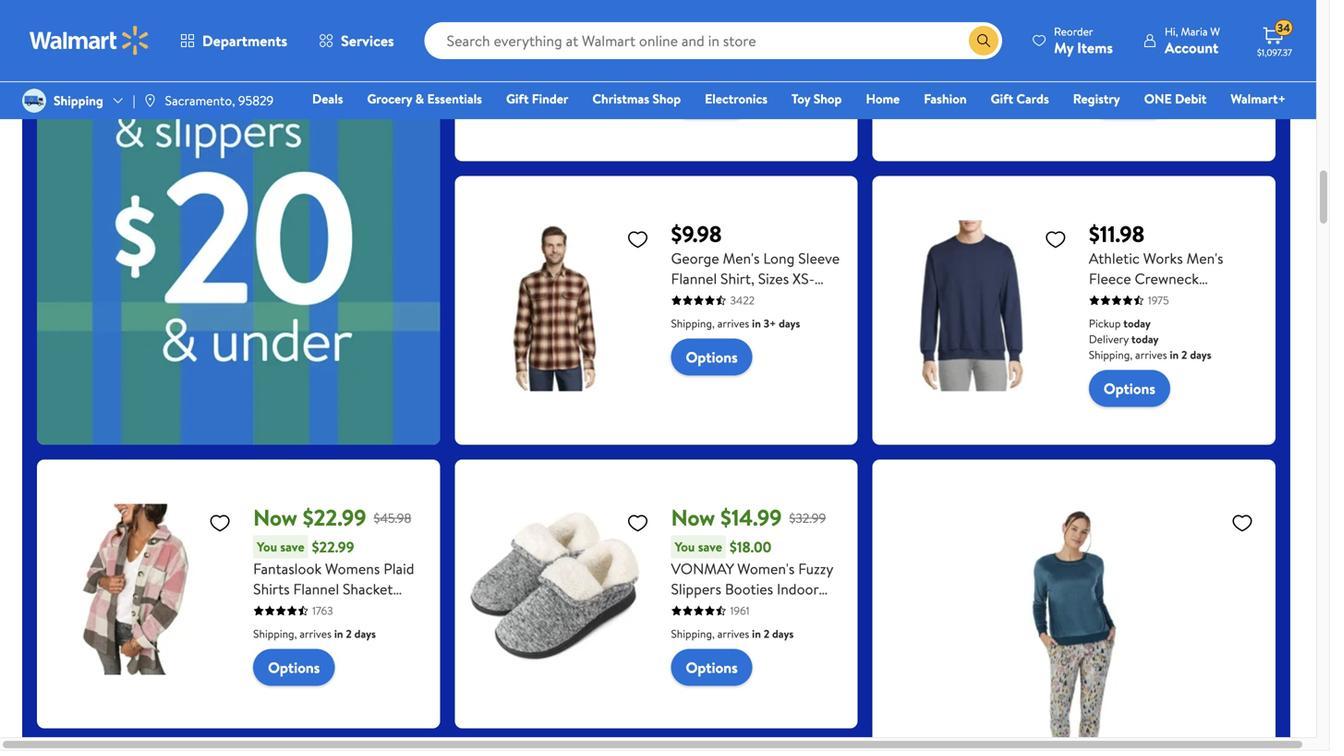 Task type: vqa. For each thing, say whether or not it's contained in the screenshot.
the right You
yes



Task type: describe. For each thing, give the bounding box(es) containing it.
shipping, arrives in 2 days down 1763 at left bottom
[[253, 626, 376, 642]]

in left 3+
[[752, 316, 761, 331]]

indoor inside you save $18.00 vonmay women's fuzzy slippers booties indoor outdoor house shoes
[[777, 579, 819, 599]]

walmart+
[[1231, 90, 1286, 108]]

slippers inside vonmay men's moccasin slippers fuzzy indoor outdoor house shoes
[[1089, 12, 1139, 32]]

now for now $22.99
[[253, 502, 297, 533]]

|
[[133, 91, 135, 109]]

w
[[1211, 24, 1220, 39]]

walmart image
[[30, 26, 150, 55]]

debit
[[1175, 90, 1207, 108]]

add to favorites list, secret treasures women's and women's plus 2-piece stretch knit velour top and jogger set image
[[1232, 511, 1254, 535]]

deals link
[[304, 89, 352, 109]]

days down white
[[772, 59, 794, 74]]

shipping
[[54, 91, 103, 109]]

search icon image
[[977, 33, 991, 48]]

m
[[298, 640, 310, 660]]

walmart+ link
[[1223, 89, 1294, 109]]

shirt,
[[721, 268, 755, 289]]

electronics
[[705, 90, 768, 108]]

solitaire
[[726, 12, 778, 32]]

arrives down the 3422
[[718, 316, 750, 331]]

outdoor inside you save $18.00 vonmay women's fuzzy slippers booties indoor outdoor house shoes
[[671, 599, 727, 620]]

shipping, arrives in 2 days down 703
[[1089, 59, 1212, 74]]

items
[[1077, 37, 1113, 58]]

arrives down 1763 at left bottom
[[300, 626, 332, 642]]

1 horizontal spatial -
[[835, 0, 841, 12]]

1
[[671, 0, 676, 12]]

shipping, arrives in 3+ days
[[671, 316, 800, 331]]

fashion
[[924, 90, 967, 108]]

down
[[253, 620, 291, 640]]

shipping, arrives in 2 days down 1961
[[671, 626, 794, 642]]

flannel inside $9.98 george men's long sleeve flannel shirt, sizes xs- 3xlt
[[671, 268, 717, 289]]

2 down white
[[764, 59, 770, 74]]

one debit
[[1144, 90, 1207, 108]]

house inside vonmay men's moccasin slippers fuzzy indoor outdoor house shoes
[[1148, 32, 1189, 52]]

house inside you save $18.00 vonmay women's fuzzy slippers booties indoor outdoor house shoes
[[730, 599, 771, 620]]

sacramento,
[[165, 91, 235, 109]]

add to favorites list, vonmay women's fuzzy slippers booties indoor outdoor house shoes image
[[627, 511, 649, 535]]

add to favorites list, george men's long sleeve flannel shirt, sizes xs-3xlt image
[[627, 228, 649, 251]]

sweatshirt,
[[1089, 289, 1160, 309]]

today down sweatshirt,
[[1124, 316, 1151, 331]]

0 vertical spatial $22.99
[[303, 502, 366, 533]]

reorder my items
[[1054, 24, 1113, 58]]

toy shop link
[[783, 89, 850, 109]]

services button
[[303, 18, 410, 63]]

home
[[866, 90, 900, 108]]

2 down booties
[[764, 626, 770, 642]]

home link
[[858, 89, 908, 109]]

shirts
[[253, 579, 290, 599]]

round
[[719, 0, 760, 12]]

women's
[[737, 559, 795, 579]]

add to favorites list, athletic works men's fleece crewneck sweatshirt, sizes s-4xl image
[[1045, 228, 1067, 251]]

shirt
[[361, 620, 391, 640]]

fashion link
[[916, 89, 975, 109]]

days down account
[[1190, 59, 1212, 74]]

days down shacket
[[354, 626, 376, 642]]

toy shop
[[792, 90, 842, 108]]

christmas
[[593, 90, 649, 108]]

sacramento, 95829
[[165, 91, 274, 109]]

shipping, arrives in 2 days down "778"
[[671, 59, 794, 74]]

registry
[[1073, 90, 1120, 108]]

departments
[[202, 30, 287, 51]]

boyfriend
[[294, 620, 357, 640]]

coats,
[[253, 640, 294, 660]]

reorder
[[1054, 24, 1093, 39]]

1 carat round moissanite - 4 prong solitaire stud earrings - 18k white gold plating over silver
[[671, 0, 841, 73]]

3+
[[764, 316, 776, 331]]

1763
[[312, 603, 333, 619]]

essentials
[[427, 90, 482, 108]]

$9.98
[[671, 219, 722, 250]]

778
[[730, 36, 748, 51]]

s-
[[1198, 289, 1211, 309]]

in down account
[[1170, 59, 1179, 74]]

days right 3+
[[779, 316, 800, 331]]

shoes inside vonmay men's moccasin slippers fuzzy indoor outdoor house shoes
[[1192, 32, 1230, 52]]

men's inside $11.98 athletic works men's fleece crewneck sweatshirt, sizes s-4xl
[[1187, 248, 1224, 268]]

sizes for $9.98
[[758, 268, 789, 289]]

vonmay inside vonmay men's moccasin slippers fuzzy indoor outdoor house shoes
[[1089, 0, 1152, 12]]

carat
[[680, 0, 715, 12]]

hi, maria w account
[[1165, 24, 1220, 58]]

shipping, inside pickup today delivery today shipping, arrives in 2 days
[[1089, 347, 1133, 363]]

gold
[[803, 32, 834, 52]]

in down booties
[[752, 626, 761, 642]]

$14.99
[[721, 502, 782, 533]]

0 horizontal spatial -
[[727, 32, 733, 52]]

grocery & essentials
[[367, 90, 482, 108]]

save for $14.99
[[698, 538, 722, 556]]

gift finder
[[506, 90, 568, 108]]

gift finder link
[[498, 89, 577, 109]]

sleeve inside $9.98 george men's long sleeve flannel shirt, sizes xs- 3xlt
[[798, 248, 840, 268]]

shipping, down items
[[1089, 59, 1133, 74]]

Walmart Site-Wide search field
[[425, 22, 1002, 59]]

3422
[[730, 292, 755, 308]]

plating
[[671, 52, 716, 73]]

pickup
[[1089, 316, 1121, 331]]

grocery & essentials link
[[359, 89, 491, 109]]

white
[[762, 32, 800, 52]]

cards
[[1017, 90, 1049, 108]]



Task type: locate. For each thing, give the bounding box(es) containing it.
0 horizontal spatial long
[[298, 599, 329, 620]]

$18.00
[[730, 537, 772, 557]]

in left shirt
[[334, 626, 343, 642]]

fuzzy right women's
[[798, 559, 833, 579]]

703
[[1148, 36, 1166, 51]]

0 horizontal spatial vonmay
[[671, 559, 734, 579]]

1 horizontal spatial save
[[698, 538, 722, 556]]

arrives down "778"
[[718, 59, 750, 74]]

you for now $22.99
[[257, 538, 277, 556]]

save left the $18.00
[[698, 538, 722, 556]]

0 vertical spatial -
[[835, 0, 841, 12]]

one
[[1144, 90, 1172, 108]]

you inside you save $18.00 vonmay women's fuzzy slippers booties indoor outdoor house shoes
[[675, 538, 695, 556]]

athletic
[[1089, 248, 1140, 268]]

days inside pickup today delivery today shipping, arrives in 2 days
[[1190, 347, 1212, 363]]

- right moissanite
[[835, 0, 841, 12]]

shipping, down you save $18.00 vonmay women's fuzzy slippers booties indoor outdoor house shoes
[[671, 626, 715, 642]]

shacket
[[343, 579, 393, 599]]

0 horizontal spatial fuzzy
[[798, 559, 833, 579]]

gift left 'cards'
[[991, 90, 1014, 108]]

4xl
[[1211, 289, 1236, 309]]

1 horizontal spatial slippers
[[1089, 12, 1139, 32]]

shoes inside you save $18.00 vonmay women's fuzzy slippers booties indoor outdoor house shoes
[[774, 599, 812, 620]]

deals
[[312, 90, 343, 108]]

indoor inside vonmay men's moccasin slippers fuzzy indoor outdoor house shoes
[[1181, 12, 1223, 32]]

2 left shirt
[[346, 626, 352, 642]]

christmas shop link
[[584, 89, 689, 109]]

works
[[1143, 248, 1183, 268]]

Search search field
[[425, 22, 1002, 59]]

jacket
[[253, 599, 294, 620]]

 image
[[22, 89, 46, 113]]

1 horizontal spatial long
[[763, 248, 795, 268]]

0 horizontal spatial now
[[253, 502, 297, 533]]

1 vertical spatial slippers
[[671, 579, 722, 599]]

2 save from the left
[[698, 538, 722, 556]]

1 vertical spatial outdoor
[[671, 599, 727, 620]]

outdoor left 1961
[[671, 599, 727, 620]]

grocery
[[367, 90, 412, 108]]

2 shop from the left
[[814, 90, 842, 108]]

sizes inside $11.98 athletic works men's fleece crewneck sweatshirt, sizes s-4xl
[[1163, 289, 1194, 309]]

now for now $14.99
[[671, 502, 715, 533]]

fleece
[[1089, 268, 1131, 289]]

long right 'shirt,'
[[763, 248, 795, 268]]

arrives inside pickup today delivery today shipping, arrives in 2 days
[[1135, 347, 1167, 363]]

1 horizontal spatial sleeve
[[798, 248, 840, 268]]

now
[[253, 502, 297, 533], [671, 502, 715, 533]]

0 vertical spatial indoor
[[1181, 12, 1223, 32]]

save
[[280, 538, 305, 556], [698, 538, 722, 556]]

shipping, down 3xlt
[[671, 316, 715, 331]]

shop for christmas shop
[[653, 90, 681, 108]]

shop inside "link"
[[814, 90, 842, 108]]

1 vertical spatial fuzzy
[[798, 559, 833, 579]]

days down booties
[[772, 626, 794, 642]]

0 horizontal spatial sizes
[[758, 268, 789, 289]]

shoes down moccasin
[[1192, 32, 1230, 52]]

pickup today delivery today shipping, arrives in 2 days
[[1089, 316, 1212, 363]]

0 vertical spatial slippers
[[1089, 12, 1139, 32]]

house
[[1148, 32, 1189, 52], [730, 599, 771, 620]]

1 horizontal spatial fuzzy
[[1143, 12, 1178, 32]]

$22.99 inside you save $22.99 fantaslook womens plaid shirts flannel shacket jacket long sleeve button down boyfriend shirt coats, m
[[312, 537, 354, 557]]

2 you from the left
[[675, 538, 695, 556]]

shop
[[653, 90, 681, 108], [814, 90, 842, 108]]

finder
[[532, 90, 568, 108]]

vonmay inside you save $18.00 vonmay women's fuzzy slippers booties indoor outdoor house shoes
[[671, 559, 734, 579]]

sizes left xs-
[[758, 268, 789, 289]]

1 horizontal spatial outdoor
[[1089, 32, 1145, 52]]

1 vertical spatial flannel
[[293, 579, 339, 599]]

0 vertical spatial shoes
[[1192, 32, 1230, 52]]

0 vertical spatial fuzzy
[[1143, 12, 1178, 32]]

0 horizontal spatial house
[[730, 599, 771, 620]]

in inside pickup today delivery today shipping, arrives in 2 days
[[1170, 347, 1179, 363]]

arrives right delivery
[[1135, 347, 1167, 363]]

flannel up 1763 at left bottom
[[293, 579, 339, 599]]

slippers up items
[[1089, 12, 1139, 32]]

2 down account
[[1182, 59, 1188, 74]]

you for now $14.99
[[675, 538, 695, 556]]

1 vertical spatial vonmay
[[671, 559, 734, 579]]

indoor right booties
[[777, 579, 819, 599]]

2 right delivery
[[1182, 347, 1188, 363]]

arrives down 1961
[[718, 626, 750, 642]]

0 horizontal spatial shoes
[[774, 599, 812, 620]]

men's up the s- on the top of the page
[[1187, 248, 1224, 268]]

shipping, arrives in 2 days
[[671, 59, 794, 74], [1089, 59, 1212, 74], [253, 626, 376, 642], [671, 626, 794, 642]]

departments button
[[164, 18, 303, 63]]

2 inside pickup today delivery today shipping, arrives in 2 days
[[1182, 347, 1188, 363]]

-
[[835, 0, 841, 12], [727, 32, 733, 52]]

account
[[1165, 37, 1219, 58]]

you
[[257, 538, 277, 556], [675, 538, 695, 556]]

0 horizontal spatial slippers
[[671, 579, 722, 599]]

save inside you save $22.99 fantaslook womens plaid shirts flannel shacket jacket long sleeve button down boyfriend shirt coats, m
[[280, 538, 305, 556]]

$45.98
[[374, 509, 412, 527]]

men's inside vonmay men's moccasin slippers fuzzy indoor outdoor house shoes
[[1155, 0, 1192, 12]]

now up fantaslook
[[253, 502, 297, 533]]

1 horizontal spatial gift
[[991, 90, 1014, 108]]

long inside you save $22.99 fantaslook womens plaid shirts flannel shacket jacket long sleeve button down boyfriend shirt coats, m
[[298, 599, 329, 620]]

0 horizontal spatial flannel
[[293, 579, 339, 599]]

days down the s- on the top of the page
[[1190, 347, 1212, 363]]

fuzzy up 703
[[1143, 12, 1178, 32]]

save for $22.99
[[280, 538, 305, 556]]

slippers inside you save $18.00 vonmay women's fuzzy slippers booties indoor outdoor house shoes
[[671, 579, 722, 599]]

vonmay men's moccasin slippers fuzzy indoor outdoor house shoes
[[1089, 0, 1256, 52]]

1 vertical spatial $22.99
[[312, 537, 354, 557]]

over
[[719, 52, 751, 73]]

fantaslook
[[253, 559, 322, 579]]

 image
[[143, 93, 158, 108]]

0 horizontal spatial gift
[[506, 90, 529, 108]]

2 gift from the left
[[991, 90, 1014, 108]]

vonmay up items
[[1089, 0, 1152, 12]]

today right delivery
[[1132, 331, 1159, 347]]

arrives
[[718, 59, 750, 74], [1135, 59, 1167, 74], [718, 316, 750, 331], [1135, 347, 1167, 363], [300, 626, 332, 642], [718, 626, 750, 642]]

registry link
[[1065, 89, 1129, 109]]

outdoor left 703
[[1089, 32, 1145, 52]]

0 horizontal spatial sleeve
[[333, 599, 375, 620]]

hi,
[[1165, 24, 1178, 39]]

you save $18.00 vonmay women's fuzzy slippers booties indoor outdoor house shoes
[[671, 537, 833, 620]]

shipping, down earrings
[[671, 59, 715, 74]]

1 vertical spatial shoes
[[774, 599, 812, 620]]

men's up the 3422
[[723, 248, 760, 268]]

1 gift from the left
[[506, 90, 529, 108]]

&
[[415, 90, 424, 108]]

now $14.99 $32.99
[[671, 502, 826, 533]]

indoor up account
[[1181, 12, 1223, 32]]

in right the over
[[752, 59, 761, 74]]

sizes left the s- on the top of the page
[[1163, 289, 1194, 309]]

$11.98 athletic works men's fleece crewneck sweatshirt, sizes s-4xl
[[1089, 219, 1236, 309]]

1 you from the left
[[257, 538, 277, 556]]

1 vertical spatial indoor
[[777, 579, 819, 599]]

womens
[[325, 559, 380, 579]]

in right delivery
[[1170, 347, 1179, 363]]

0 vertical spatial house
[[1148, 32, 1189, 52]]

shipping, down the jacket
[[253, 626, 297, 642]]

gift left finder
[[506, 90, 529, 108]]

sleeve inside you save $22.99 fantaslook womens plaid shirts flannel shacket jacket long sleeve button down boyfriend shirt coats, m
[[333, 599, 375, 620]]

0 vertical spatial outdoor
[[1089, 32, 1145, 52]]

earrings
[[671, 32, 724, 52]]

you inside you save $22.99 fantaslook womens plaid shirts flannel shacket jacket long sleeve button down boyfriend shirt coats, m
[[257, 538, 277, 556]]

fuzzy inside you save $18.00 vonmay women's fuzzy slippers booties indoor outdoor house shoes
[[798, 559, 833, 579]]

long
[[763, 248, 795, 268], [298, 599, 329, 620]]

1 horizontal spatial vonmay
[[1089, 0, 1152, 12]]

1961
[[730, 603, 750, 619]]

1 horizontal spatial sizes
[[1163, 289, 1194, 309]]

18k
[[736, 32, 758, 52]]

shoes
[[1192, 32, 1230, 52], [774, 599, 812, 620]]

gift inside 'link'
[[506, 90, 529, 108]]

$22.99
[[303, 502, 366, 533], [312, 537, 354, 557]]

gift for gift finder
[[506, 90, 529, 108]]

95829
[[238, 91, 274, 109]]

xs-
[[793, 268, 815, 289]]

sizes for $11.98
[[1163, 289, 1194, 309]]

long inside $9.98 george men's long sleeve flannel shirt, sizes xs- 3xlt
[[763, 248, 795, 268]]

george
[[671, 248, 719, 268]]

save inside you save $18.00 vonmay women's fuzzy slippers booties indoor outdoor house shoes
[[698, 538, 722, 556]]

1 horizontal spatial shoes
[[1192, 32, 1230, 52]]

- left 18k
[[727, 32, 733, 52]]

men's up hi,
[[1155, 0, 1192, 12]]

options link
[[671, 82, 753, 119], [1089, 82, 1171, 119], [671, 339, 753, 376], [1089, 370, 1171, 407], [253, 649, 335, 686], [671, 649, 753, 686]]

0 horizontal spatial shop
[[653, 90, 681, 108]]

crewneck
[[1135, 268, 1199, 289]]

shop down the plating
[[653, 90, 681, 108]]

0 horizontal spatial you
[[257, 538, 277, 556]]

0 vertical spatial sleeve
[[798, 248, 840, 268]]

34
[[1278, 20, 1291, 36]]

arrives down 703
[[1135, 59, 1167, 74]]

$9.98 george men's long sleeve flannel shirt, sizes xs- 3xlt
[[671, 219, 840, 309]]

you up fantaslook
[[257, 538, 277, 556]]

1 vertical spatial -
[[727, 32, 733, 52]]

shop right toy
[[814, 90, 842, 108]]

gift for gift cards
[[991, 90, 1014, 108]]

shop for toy shop
[[814, 90, 842, 108]]

add to favorites list, fantaslook womens plaid shirts flannel shacket jacket long sleeve button down boyfriend shirt coats, m image
[[209, 511, 231, 535]]

1 horizontal spatial house
[[1148, 32, 1189, 52]]

0 vertical spatial flannel
[[671, 268, 717, 289]]

2 now from the left
[[671, 502, 715, 533]]

1 save from the left
[[280, 538, 305, 556]]

gift
[[506, 90, 529, 108], [991, 90, 1014, 108]]

vonmay down the $18.00
[[671, 559, 734, 579]]

0 vertical spatial long
[[763, 248, 795, 268]]

you save $22.99 fantaslook womens plaid shirts flannel shacket jacket long sleeve button down boyfriend shirt coats, m
[[253, 537, 422, 660]]

$1,097.37
[[1257, 46, 1293, 59]]

stud
[[782, 12, 811, 32]]

delivery
[[1089, 331, 1129, 347]]

1 horizontal spatial flannel
[[671, 268, 717, 289]]

0 horizontal spatial outdoor
[[671, 599, 727, 620]]

1 horizontal spatial you
[[675, 538, 695, 556]]

christmas shop
[[593, 90, 681, 108]]

men's
[[1155, 0, 1192, 12], [723, 248, 760, 268], [1187, 248, 1224, 268]]

shipping, down pickup on the top right
[[1089, 347, 1133, 363]]

slippers left booties
[[671, 579, 722, 599]]

0 horizontal spatial indoor
[[777, 579, 819, 599]]

$32.99
[[789, 509, 826, 527]]

plaid
[[384, 559, 414, 579]]

silver
[[755, 52, 790, 73]]

you left the $18.00
[[675, 538, 695, 556]]

shipping,
[[671, 59, 715, 74], [1089, 59, 1133, 74], [671, 316, 715, 331], [1089, 347, 1133, 363], [253, 626, 297, 642], [671, 626, 715, 642]]

prong
[[684, 12, 722, 32]]

flannel
[[671, 268, 717, 289], [293, 579, 339, 599]]

services
[[341, 30, 394, 51]]

sizes inside $9.98 george men's long sleeve flannel shirt, sizes xs- 3xlt
[[758, 268, 789, 289]]

1 vertical spatial long
[[298, 599, 329, 620]]

1 horizontal spatial now
[[671, 502, 715, 533]]

outdoor inside vonmay men's moccasin slippers fuzzy indoor outdoor house shoes
[[1089, 32, 1145, 52]]

my
[[1054, 37, 1074, 58]]

gift cards link
[[983, 89, 1058, 109]]

shoes right booties
[[774, 599, 812, 620]]

$11.98
[[1089, 219, 1145, 250]]

booties
[[725, 579, 773, 599]]

electronics link
[[697, 89, 776, 109]]

1 vertical spatial sleeve
[[333, 599, 375, 620]]

flannel inside you save $22.99 fantaslook womens plaid shirts flannel shacket jacket long sleeve button down boyfriend shirt coats, m
[[293, 579, 339, 599]]

button
[[378, 599, 422, 620]]

flannel left 'shirt,'
[[671, 268, 717, 289]]

4
[[671, 12, 680, 32]]

1 shop from the left
[[653, 90, 681, 108]]

1 now from the left
[[253, 502, 297, 533]]

0 horizontal spatial save
[[280, 538, 305, 556]]

1 horizontal spatial indoor
[[1181, 12, 1223, 32]]

1 vertical spatial house
[[730, 599, 771, 620]]

0 vertical spatial vonmay
[[1089, 0, 1152, 12]]

men's inside $9.98 george men's long sleeve flannel shirt, sizes xs- 3xlt
[[723, 248, 760, 268]]

save up fantaslook
[[280, 538, 305, 556]]

now right add to favorites list, vonmay women's fuzzy slippers booties indoor outdoor house shoes image
[[671, 502, 715, 533]]

slippers
[[1089, 12, 1139, 32], [671, 579, 722, 599]]

fuzzy inside vonmay men's moccasin slippers fuzzy indoor outdoor house shoes
[[1143, 12, 1178, 32]]

1 horizontal spatial shop
[[814, 90, 842, 108]]

long right the jacket
[[298, 599, 329, 620]]

toy
[[792, 90, 811, 108]]

now $22.99 $45.98
[[253, 502, 412, 533]]



